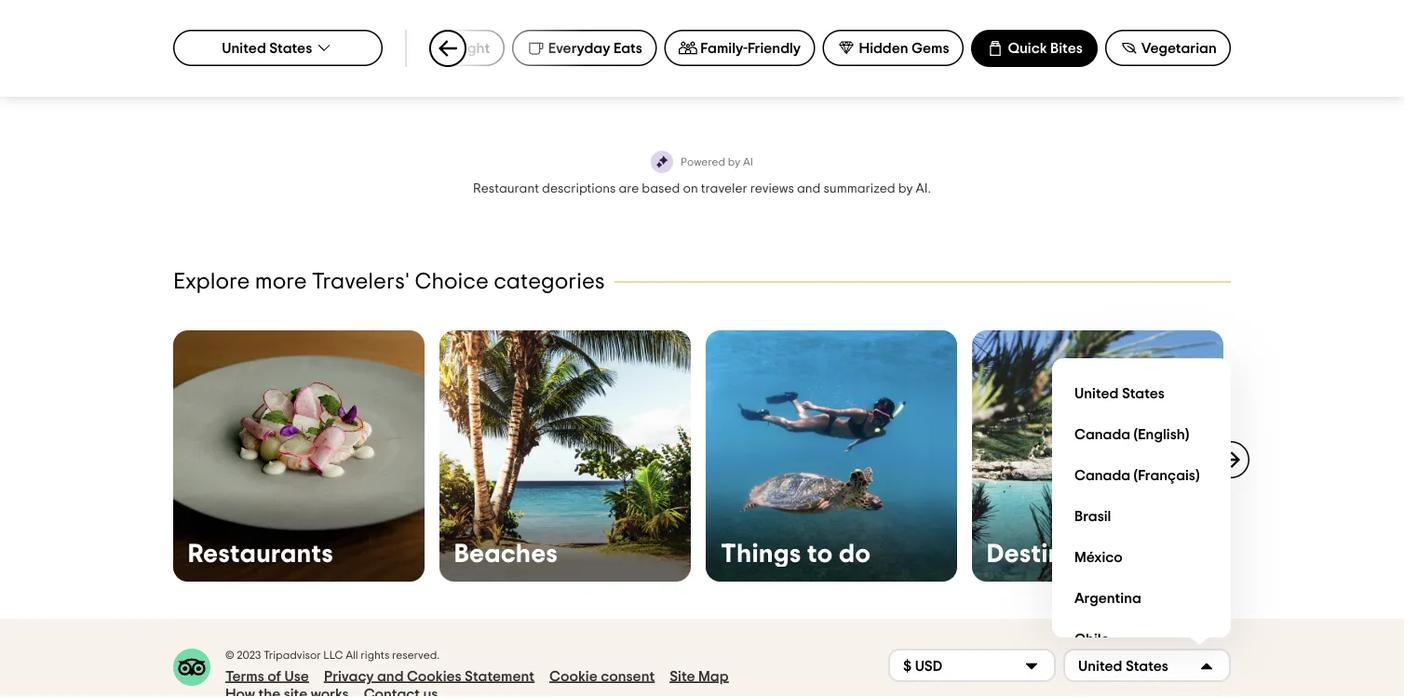 Task type: describe. For each thing, give the bounding box(es) containing it.
states for top united states popup button
[[269, 41, 312, 55]]

previous image
[[437, 37, 459, 60]]

cookie consent
[[550, 669, 655, 684]]

of
[[268, 669, 281, 684]]

more
[[255, 271, 307, 293]]

ai
[[743, 156, 753, 168]]

next image
[[1220, 449, 1242, 471]]

rights
[[361, 650, 390, 661]]

reviews
[[751, 182, 794, 195]]

american,
[[783, 43, 842, 56]]

site
[[670, 669, 695, 684]]

eats
[[614, 41, 643, 55]]

méxico link
[[1067, 537, 1216, 578]]

united states for top united states popup button
[[222, 41, 312, 55]]

beaches link
[[440, 331, 691, 582]]

canada (français) link
[[1067, 455, 1216, 496]]

previous image
[[162, 449, 184, 471]]

everyday
[[548, 41, 610, 55]]

canada (français)
[[1075, 468, 1200, 483]]

restaurants link
[[173, 331, 425, 582]]

statement
[[465, 669, 535, 684]]

terms of use link
[[225, 668, 309, 685]]

brasil link
[[1067, 496, 1216, 537]]

date night button
[[381, 30, 505, 66]]

choice
[[415, 271, 489, 293]]

tripadvisor
[[263, 650, 321, 661]]

everyday eats
[[548, 41, 643, 55]]

things
[[721, 541, 802, 567]]

use
[[285, 669, 309, 684]]

canada for canada (français)
[[1075, 468, 1131, 483]]

explore more travelers' choice categories
[[173, 271, 605, 293]]

do
[[839, 541, 871, 567]]

$$$
[[1024, 43, 1046, 56]]

hidden gems button
[[823, 30, 964, 66]]

restaurants image
[[173, 331, 425, 582]]

2023 link
[[173, 43, 639, 99]]

canada (english) link
[[1067, 414, 1216, 455]]

$ usd button
[[889, 649, 1056, 683]]

explore
[[173, 271, 250, 293]]

brasil
[[1075, 509, 1112, 524]]

descriptions
[[542, 182, 616, 195]]

1 vertical spatial by
[[898, 182, 913, 195]]

privacy
[[324, 669, 374, 684]]

0 vertical spatial united
[[222, 41, 266, 55]]

states for united states link
[[1122, 387, 1165, 401]]

quick bites button
[[972, 30, 1098, 67]]

cookie
[[550, 669, 598, 684]]

cookies
[[407, 669, 462, 684]]

ai.
[[916, 182, 931, 195]]

united states for the bottom united states popup button
[[1079, 659, 1169, 674]]

(français)
[[1134, 468, 1200, 483]]

family-
[[701, 41, 748, 55]]

things to do image
[[706, 331, 957, 582]]

quick bites
[[1008, 41, 1083, 56]]

consent
[[601, 669, 655, 684]]

restaurant descriptions are based on traveler reviews and summarized by ai.
[[473, 182, 931, 195]]

powered by ai
[[681, 156, 753, 168]]

united inside menu
[[1075, 387, 1119, 401]]

united states link
[[1067, 373, 1216, 414]]

traveler
[[701, 182, 748, 195]]

family-friendly button
[[664, 30, 816, 66]]

powered
[[681, 156, 726, 168]]

quick
[[1008, 41, 1047, 56]]

canada for canada (english)
[[1075, 427, 1131, 442]]

privacy and cookies statement
[[324, 669, 535, 684]]

bites
[[1051, 41, 1083, 56]]

map
[[699, 669, 729, 684]]



Task type: vqa. For each thing, say whether or not it's contained in the screenshot.
American,
yes



Task type: locate. For each thing, give the bounding box(es) containing it.
0 vertical spatial united states button
[[173, 30, 383, 66]]

canada up canada (français)
[[1075, 427, 1131, 442]]

states for the bottom united states popup button
[[1126, 659, 1169, 674]]

food
[[929, 43, 959, 56]]

usd
[[915, 659, 943, 674]]

by
[[728, 156, 741, 168], [898, 182, 913, 195]]

1 vertical spatial united states
[[1075, 387, 1165, 401]]

-
[[1017, 43, 1021, 56]]

argentina
[[1075, 591, 1142, 606]]

friendly
[[748, 41, 801, 55]]

family-friendly
[[701, 41, 801, 55]]

cuisines:
[[727, 43, 780, 56]]

on
[[683, 182, 698, 195]]

1 vertical spatial and
[[377, 669, 404, 684]]

gems
[[912, 41, 950, 55]]

site map link
[[670, 668, 729, 685]]

1 horizontal spatial and
[[797, 182, 821, 195]]

by left "ai."
[[898, 182, 913, 195]]

everyday eats button
[[512, 30, 657, 66]]

terms
[[225, 669, 264, 684]]

$$ - $$$
[[999, 43, 1046, 56]]

1 horizontal spatial by
[[898, 182, 913, 195]]

hidden
[[859, 41, 909, 55]]

restaurant
[[473, 182, 539, 195]]

categories
[[494, 271, 605, 293]]

©
[[225, 650, 234, 661]]

date
[[418, 41, 450, 55]]

1 canada from the top
[[1075, 427, 1131, 442]]

0 vertical spatial united states
[[222, 41, 312, 55]]

cookie consent button
[[550, 668, 655, 685]]

united
[[222, 41, 266, 55], [1075, 387, 1119, 401], [1079, 659, 1123, 674]]

things to do link
[[706, 331, 957, 582]]

seafood,
[[845, 43, 899, 56]]

1 vertical spatial states
[[1122, 387, 1165, 401]]

argentina link
[[1067, 578, 1216, 619]]

0 vertical spatial and
[[797, 182, 821, 195]]

restaurants
[[188, 541, 334, 567]]

0 vertical spatial by
[[728, 156, 741, 168]]

0 horizontal spatial and
[[377, 669, 404, 684]]

$ usd
[[903, 659, 943, 674]]

0 vertical spatial states
[[269, 41, 312, 55]]

things to do
[[721, 541, 871, 567]]

menu
[[1052, 359, 1231, 660]]

hidden gems
[[859, 41, 950, 55]]

and right reviews
[[797, 182, 821, 195]]

night
[[453, 41, 490, 55]]

0 horizontal spatial by
[[728, 156, 741, 168]]

chile link
[[1067, 619, 1216, 660]]

privacy and cookies statement link
[[324, 668, 535, 685]]

destinations image
[[972, 331, 1224, 582]]

1 vertical spatial canada
[[1075, 468, 1131, 483]]

1 vertical spatial united states button
[[1064, 649, 1231, 683]]

united states
[[222, 41, 312, 55], [1075, 387, 1165, 401], [1079, 659, 1169, 674]]

$$
[[999, 43, 1014, 56]]

destinations link
[[972, 331, 1224, 582]]

terms of use
[[225, 669, 309, 684]]

travelers'
[[312, 271, 410, 293]]

fast
[[902, 43, 926, 56]]

states inside united states link
[[1122, 387, 1165, 401]]

beaches
[[455, 541, 558, 567]]

by left ai
[[728, 156, 741, 168]]

site map
[[670, 669, 729, 684]]

beaches image
[[440, 331, 691, 582]]

2 vertical spatial united states
[[1079, 659, 1169, 674]]

are
[[619, 182, 639, 195]]

chile
[[1075, 632, 1110, 647]]

2023
[[237, 650, 261, 661]]

© 2023 tripadvisor llc all rights reserved.
[[225, 650, 440, 661]]

canada up brasil in the right bottom of the page
[[1075, 468, 1131, 483]]

to
[[808, 541, 833, 567]]

all
[[346, 650, 358, 661]]

menu containing united states
[[1052, 359, 1231, 660]]

date night
[[418, 41, 490, 55]]

vegetarian
[[1142, 41, 1217, 55]]

$
[[903, 659, 912, 674]]

0 horizontal spatial united states button
[[173, 30, 383, 66]]

reserved.
[[392, 650, 440, 661]]

cuisines: american, seafood, fast food
[[727, 43, 959, 56]]

2 canada from the top
[[1075, 468, 1131, 483]]

llc
[[324, 650, 343, 661]]

méxico
[[1075, 550, 1123, 565]]

1 vertical spatial united
[[1075, 387, 1119, 401]]

canada
[[1075, 427, 1131, 442], [1075, 468, 1131, 483]]

(english)
[[1134, 427, 1190, 442]]

destinations
[[987, 541, 1139, 567]]

vegetarian button
[[1105, 30, 1231, 66]]

united states for united states link
[[1075, 387, 1165, 401]]

0 vertical spatial canada
[[1075, 427, 1131, 442]]

united states inside menu
[[1075, 387, 1165, 401]]

canada (english)
[[1075, 427, 1190, 442]]

2 vertical spatial united
[[1079, 659, 1123, 674]]

2 vertical spatial states
[[1126, 659, 1169, 674]]

summarized
[[824, 182, 896, 195]]

1 horizontal spatial united states button
[[1064, 649, 1231, 683]]

and down rights
[[377, 669, 404, 684]]

states
[[269, 41, 312, 55], [1122, 387, 1165, 401], [1126, 659, 1169, 674]]



